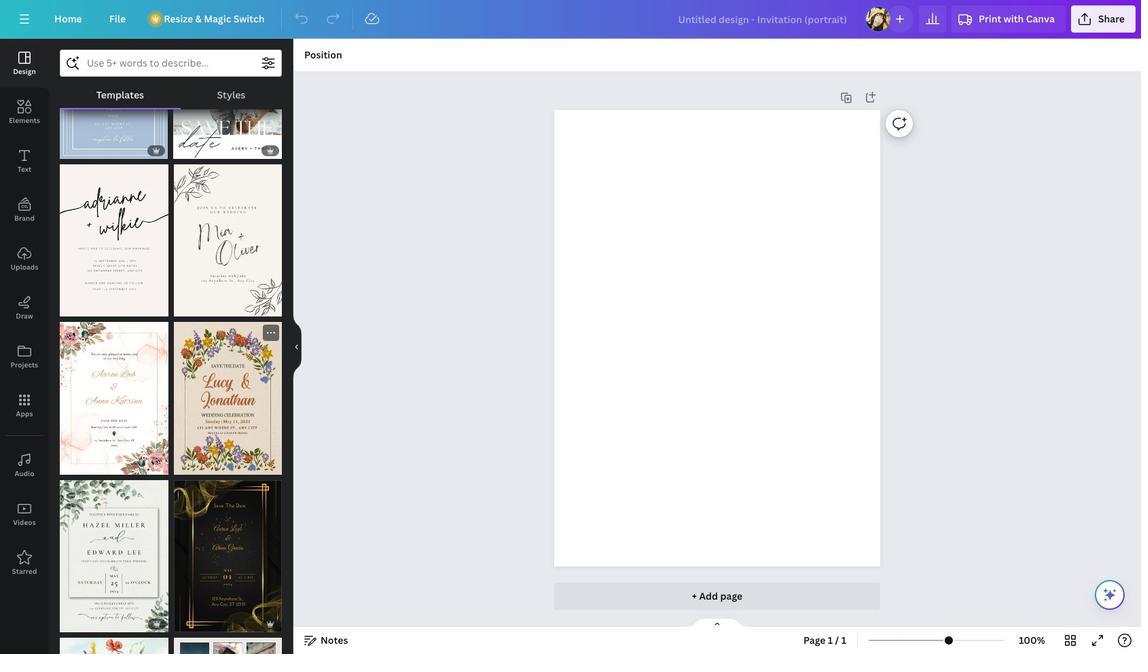 Task type: locate. For each thing, give the bounding box(es) containing it.
1 horizontal spatial 1
[[841, 634, 846, 647]]

elements
[[9, 115, 40, 125]]

print with canva button
[[952, 5, 1066, 33]]

draw button
[[0, 283, 49, 332]]

projects button
[[0, 332, 49, 381]]

notes
[[321, 634, 348, 647]]

add
[[699, 590, 718, 603]]

file button
[[98, 5, 137, 33]]

canva
[[1026, 12, 1055, 25]]

with
[[1004, 12, 1024, 25]]

colorful watercolor floral wedding invitation portrait image
[[174, 322, 282, 475]]

resize & magic switch button
[[142, 5, 276, 33]]

1 left /
[[828, 634, 833, 647]]

0 horizontal spatial 1
[[828, 634, 833, 647]]

100% button
[[1010, 630, 1054, 651]]

uploads button
[[0, 234, 49, 283]]

videos
[[13, 518, 36, 527]]

2 1 from the left
[[841, 634, 846, 647]]

templates
[[96, 88, 144, 101]]

videos button
[[0, 490, 49, 539]]

cream minimalist elegant handwritten wedding invitation group
[[174, 157, 282, 317]]

&
[[195, 12, 202, 25]]

ivory black minimalist luxury wedding invitation image
[[60, 165, 168, 317]]

peach modern wedding invitation image
[[60, 322, 168, 475]]

simple picture save the date wedding invitation image
[[173, 7, 282, 159]]

1
[[828, 634, 833, 647], [841, 634, 846, 647]]

Use 5+ words to describe... search field
[[87, 50, 255, 76]]

text
[[17, 164, 31, 174]]

peach modern wedding invitation group
[[60, 314, 168, 475]]

1 right /
[[841, 634, 846, 647]]

cream minimalist elegant handwritten wedding invitation image
[[174, 165, 282, 317]]

position
[[304, 48, 342, 61]]

brand
[[14, 213, 35, 223]]

templates button
[[60, 82, 181, 108]]

green and white floral watercolor wedding invitation image
[[60, 480, 168, 632]]

green and white rustic flower summer wedding invitation group
[[60, 630, 168, 654]]

+ add page button
[[554, 583, 880, 610]]

page
[[720, 590, 743, 603]]

white and blue vintage wedding invitation image
[[60, 7, 168, 159]]

+ add page
[[692, 590, 743, 603]]

hide image
[[293, 314, 302, 379]]

position button
[[299, 44, 348, 66]]

home link
[[43, 5, 93, 33]]

resize & magic switch
[[164, 12, 265, 25]]

resize
[[164, 12, 193, 25]]

starred button
[[0, 539, 49, 588]]



Task type: describe. For each thing, give the bounding box(es) containing it.
print
[[979, 12, 1001, 25]]

colorful watercolor floral wedding invitation portrait group
[[174, 322, 282, 475]]

100%
[[1019, 634, 1045, 647]]

magic
[[204, 12, 231, 25]]

uploads
[[11, 262, 38, 272]]

green and white floral watercolor wedding invitation group
[[60, 472, 168, 632]]

file
[[109, 12, 126, 25]]

share
[[1098, 12, 1125, 25]]

notes button
[[299, 630, 354, 651]]

canva assistant image
[[1102, 587, 1118, 603]]

simple picture save the date wedding invitation group
[[173, 7, 282, 159]]

projects
[[11, 360, 38, 370]]

page 1 / 1
[[804, 634, 846, 647]]

side panel tab list
[[0, 39, 49, 588]]

black & gold elegant wedding invitation group
[[174, 472, 282, 632]]

main menu bar
[[0, 0, 1141, 39]]

show pages image
[[685, 617, 750, 628]]

share button
[[1071, 5, 1136, 33]]

switch
[[233, 12, 265, 25]]

apps
[[16, 409, 33, 418]]

styles
[[217, 88, 245, 101]]

green and white rustic flower summer wedding invitation image
[[60, 638, 168, 654]]

starred
[[12, 567, 37, 576]]

audio
[[15, 469, 34, 478]]

draw
[[16, 311, 33, 321]]

elements button
[[0, 88, 49, 137]]

white and blue vintage wedding invitation group
[[60, 7, 168, 159]]

home
[[54, 12, 82, 25]]

brand button
[[0, 185, 49, 234]]

styles button
[[181, 82, 282, 108]]

audio button
[[0, 441, 49, 490]]

text button
[[0, 137, 49, 185]]

apps button
[[0, 381, 49, 430]]

black & gold elegant wedding invitation image
[[174, 480, 282, 632]]

design
[[13, 67, 36, 76]]

1 1 from the left
[[828, 634, 833, 647]]

ivory black minimalist luxury wedding invitation group
[[60, 157, 168, 317]]

page
[[804, 634, 826, 647]]

design button
[[0, 39, 49, 88]]

2023 picture collage aesthetic graduation invitation group
[[174, 630, 282, 654]]

print with canva
[[979, 12, 1055, 25]]

2023 picture collage aesthetic graduation invitation image
[[174, 638, 282, 654]]

+
[[692, 590, 697, 603]]

/
[[835, 634, 839, 647]]

Design title text field
[[667, 5, 859, 33]]



Task type: vqa. For each thing, say whether or not it's contained in the screenshot.
BRAND button
yes



